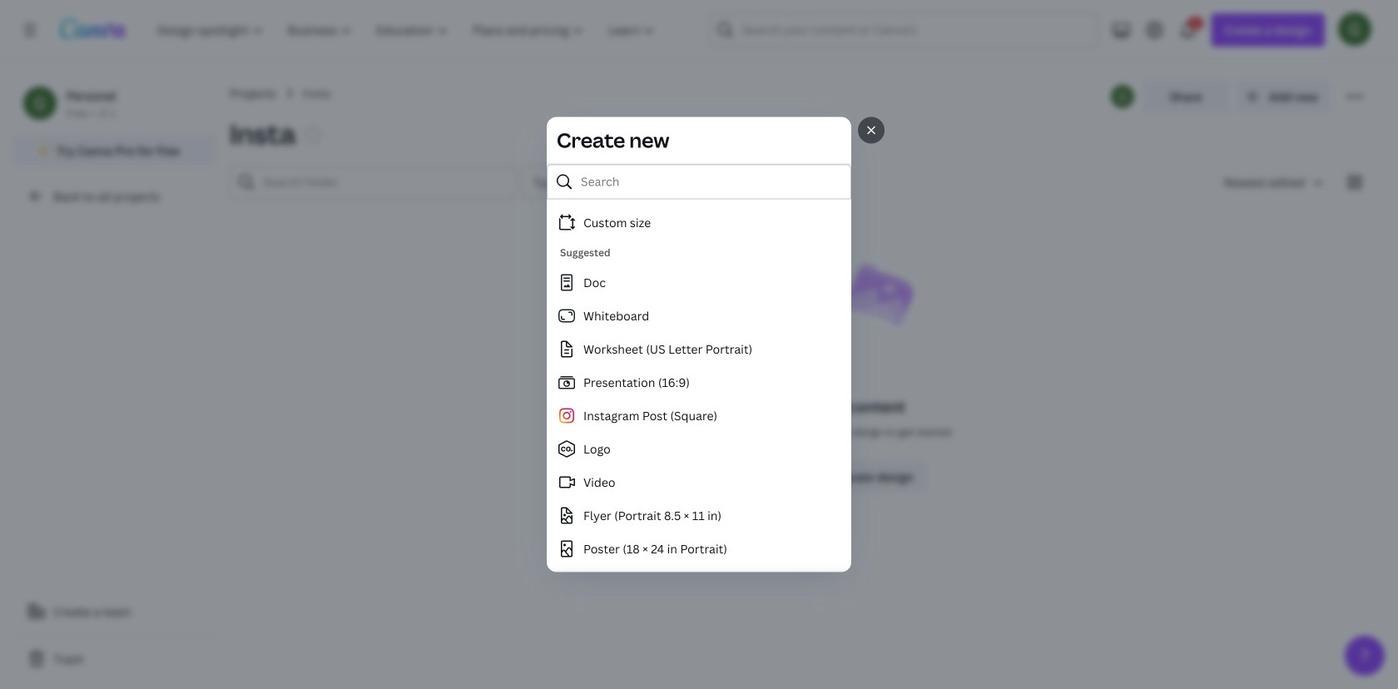 Task type: locate. For each thing, give the bounding box(es) containing it.
top level navigation element
[[146, 13, 669, 47]]

Search search field
[[581, 166, 840, 198]]

None search field
[[709, 13, 1098, 47]]



Task type: describe. For each thing, give the bounding box(es) containing it.
Search folder search field
[[263, 166, 505, 198]]



Task type: vqa. For each thing, say whether or not it's contained in the screenshot.
Presentation by Vir Leguizamón Link
no



